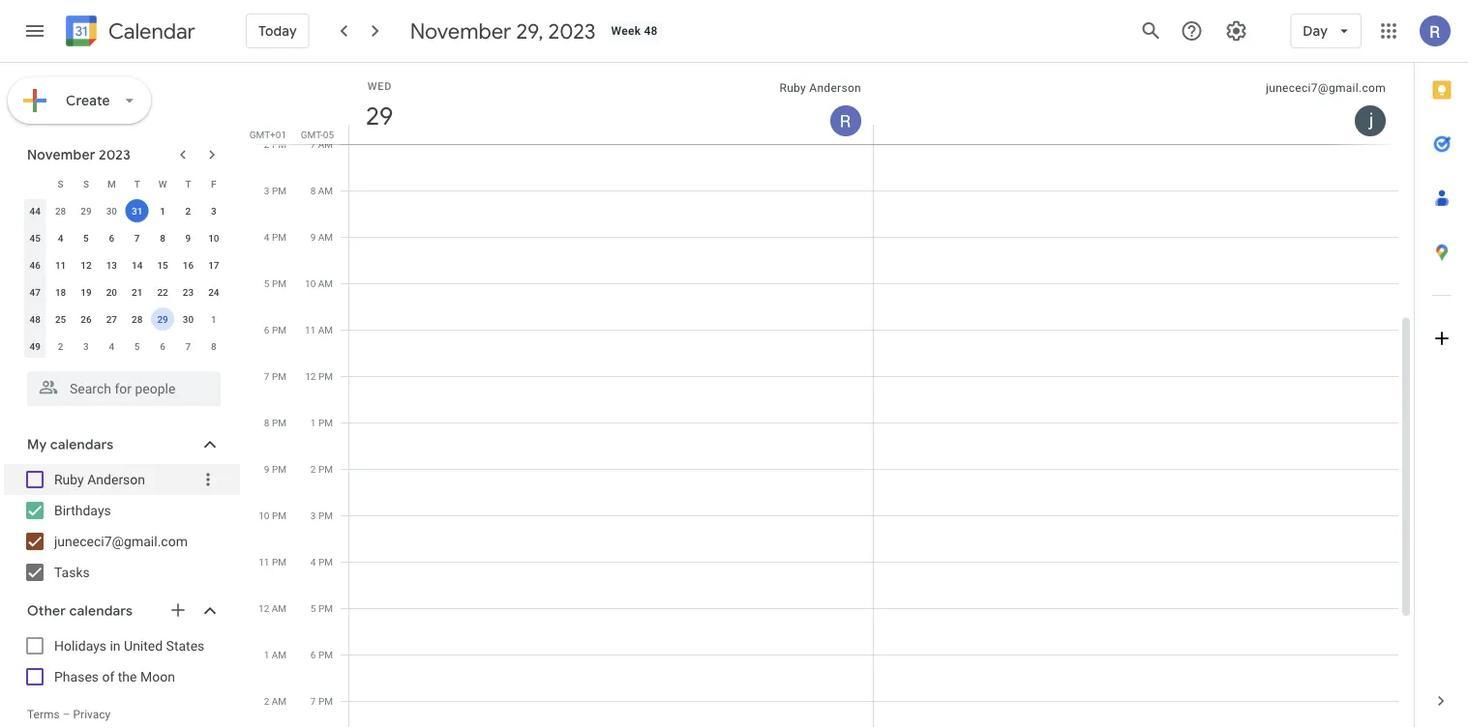 Task type: locate. For each thing, give the bounding box(es) containing it.
am up 2 am at the left of the page
[[272, 650, 287, 661]]

3 right f
[[264, 185, 270, 197]]

2023 right 29,
[[548, 17, 596, 45]]

november 2023 grid
[[18, 170, 227, 360]]

ruby anderson list item
[[4, 465, 240, 496]]

Search for people text field
[[39, 372, 209, 407]]

24
[[208, 287, 219, 298]]

row containing 44
[[22, 197, 227, 225]]

1 right 30 element
[[211, 314, 217, 325]]

29 right 28 element
[[157, 314, 168, 325]]

am for 2 am
[[272, 696, 287, 708]]

1 horizontal spatial 6 pm
[[311, 650, 333, 661]]

anderson inside 29 column header
[[810, 81, 862, 95]]

2 horizontal spatial 10
[[305, 278, 316, 289]]

11 for 11 pm
[[259, 557, 270, 568]]

pm down 10 pm
[[272, 557, 287, 568]]

am down 9 am
[[318, 278, 333, 289]]

2 pm
[[264, 138, 287, 150], [311, 464, 333, 475]]

10 for 10 am
[[305, 278, 316, 289]]

30 right the 29 cell
[[183, 314, 194, 325]]

3 pm right 10 pm
[[311, 510, 333, 522]]

4 pm right 11 pm
[[311, 557, 333, 568]]

29 inside cell
[[157, 314, 168, 325]]

7 pm
[[264, 371, 287, 382], [311, 696, 333, 708]]

1 right the 'october 31, today' element
[[160, 205, 165, 217]]

am up '1 am'
[[272, 603, 287, 615]]

8 inside december 8 element
[[211, 341, 217, 352]]

0 vertical spatial ruby anderson
[[780, 81, 862, 95]]

1 vertical spatial anderson
[[87, 472, 145, 488]]

pm right 11 pm
[[318, 557, 333, 568]]

44
[[30, 205, 41, 217]]

november 2023
[[27, 146, 131, 164]]

1 for 1 am
[[264, 650, 269, 661]]

0 horizontal spatial 29
[[81, 205, 92, 217]]

30 for october 30 "element"
[[106, 205, 117, 217]]

phases
[[54, 669, 99, 685]]

0 horizontal spatial s
[[58, 178, 63, 190]]

calendars up in
[[69, 603, 133, 621]]

1 down 12 am
[[264, 650, 269, 661]]

am for 9 am
[[318, 231, 333, 243]]

2 horizontal spatial 9
[[310, 231, 316, 243]]

united
[[124, 638, 163, 654]]

1 horizontal spatial 9
[[264, 464, 270, 475]]

3 row from the top
[[22, 225, 227, 252]]

f
[[211, 178, 216, 190]]

1 vertical spatial 28
[[132, 314, 143, 325]]

29 down wed
[[364, 100, 392, 132]]

10 inside row group
[[208, 232, 219, 244]]

28 right 27 element
[[132, 314, 143, 325]]

0 vertical spatial 30
[[106, 205, 117, 217]]

30
[[106, 205, 117, 217], [183, 314, 194, 325]]

pm down 8 pm
[[272, 464, 287, 475]]

1 horizontal spatial 4 pm
[[311, 557, 333, 568]]

1 vertical spatial november
[[27, 146, 95, 164]]

0 vertical spatial anderson
[[810, 81, 862, 95]]

5 right december 4 element
[[134, 341, 140, 352]]

7 row from the top
[[22, 333, 227, 360]]

28 right 44
[[55, 205, 66, 217]]

november left 29,
[[410, 17, 511, 45]]

0 horizontal spatial junececi7@gmail.com
[[54, 534, 188, 550]]

junececi7@gmail.com
[[1266, 81, 1386, 95], [54, 534, 188, 550]]

tasks
[[54, 565, 90, 581]]

privacy link
[[73, 709, 111, 722]]

45
[[30, 232, 41, 244]]

anderson inside ruby anderson list item
[[87, 472, 145, 488]]

0 vertical spatial 28
[[55, 205, 66, 217]]

1 horizontal spatial 2 pm
[[311, 464, 333, 475]]

november up october 28 element
[[27, 146, 95, 164]]

1 horizontal spatial 5 pm
[[311, 603, 333, 615]]

4 left december 5 element
[[109, 341, 114, 352]]

2 down '1 am'
[[264, 696, 269, 708]]

main drawer image
[[23, 19, 46, 43]]

s up october 28 element
[[58, 178, 63, 190]]

0 horizontal spatial 2023
[[99, 146, 131, 164]]

23
[[183, 287, 194, 298]]

2 vertical spatial 10
[[259, 510, 270, 522]]

pm down '1 pm'
[[318, 464, 333, 475]]

1 vertical spatial ruby anderson
[[54, 472, 145, 488]]

0 vertical spatial calendars
[[50, 437, 114, 454]]

am up 12 pm at the bottom left of page
[[318, 324, 333, 336]]

6 pm left 11 am
[[264, 324, 287, 336]]

1 vertical spatial 2 pm
[[311, 464, 333, 475]]

19 element
[[74, 281, 98, 304]]

1 horizontal spatial 28
[[132, 314, 143, 325]]

december 2 element
[[49, 335, 72, 358]]

1 vertical spatial ruby
[[54, 472, 84, 488]]

day
[[1303, 22, 1328, 40]]

9 left the 10 element
[[185, 232, 191, 244]]

1 vertical spatial 30
[[183, 314, 194, 325]]

2 pm left the gmt- on the top left of page
[[264, 138, 287, 150]]

1 horizontal spatial t
[[185, 178, 191, 190]]

0 vertical spatial 5 pm
[[264, 278, 287, 289]]

1 row from the top
[[22, 170, 227, 197]]

5
[[83, 232, 89, 244], [264, 278, 270, 289], [134, 341, 140, 352], [311, 603, 316, 615]]

0 horizontal spatial ruby
[[54, 472, 84, 488]]

13
[[106, 259, 117, 271]]

am
[[318, 138, 333, 150], [318, 185, 333, 197], [318, 231, 333, 243], [318, 278, 333, 289], [318, 324, 333, 336], [272, 603, 287, 615], [272, 650, 287, 661], [272, 696, 287, 708]]

gmt+01
[[249, 129, 287, 140]]

1 horizontal spatial 11
[[259, 557, 270, 568]]

2 inside december 2 element
[[58, 341, 63, 352]]

1 vertical spatial junececi7@gmail.com
[[54, 534, 188, 550]]

calendars for my calendars
[[50, 437, 114, 454]]

november for november 2023
[[27, 146, 95, 164]]

15 element
[[151, 254, 174, 277]]

junececi7@gmail.com down birthdays
[[54, 534, 188, 550]]

11 inside row group
[[55, 259, 66, 271]]

ruby inside list item
[[54, 472, 84, 488]]

11 for 11
[[55, 259, 66, 271]]

18
[[55, 287, 66, 298]]

today
[[258, 22, 297, 40]]

0 horizontal spatial 4 pm
[[264, 231, 287, 243]]

0 horizontal spatial 10
[[208, 232, 219, 244]]

0 vertical spatial 2 pm
[[264, 138, 287, 150]]

pm up '1 pm'
[[318, 371, 333, 382]]

1 vertical spatial 12
[[305, 371, 316, 382]]

3 pm left 8 am
[[264, 185, 287, 197]]

row
[[22, 170, 227, 197], [22, 197, 227, 225], [22, 225, 227, 252], [22, 252, 227, 279], [22, 279, 227, 306], [22, 306, 227, 333], [22, 333, 227, 360]]

12 pm
[[305, 371, 333, 382]]

10 for 10 pm
[[259, 510, 270, 522]]

1 horizontal spatial ruby anderson
[[780, 81, 862, 95]]

6 pm
[[264, 324, 287, 336], [311, 650, 333, 661]]

1 vertical spatial 11
[[305, 324, 316, 336]]

9 for 9 am
[[310, 231, 316, 243]]

0 vertical spatial 10
[[208, 232, 219, 244]]

1 vertical spatial 5 pm
[[311, 603, 333, 615]]

4
[[264, 231, 270, 243], [58, 232, 63, 244], [109, 341, 114, 352], [311, 557, 316, 568]]

7 right december 6 element
[[185, 341, 191, 352]]

pm left '1 pm'
[[272, 417, 287, 429]]

1 horizontal spatial 29
[[157, 314, 168, 325]]

3
[[264, 185, 270, 197], [211, 205, 217, 217], [83, 341, 89, 352], [311, 510, 316, 522]]

0 horizontal spatial 30
[[106, 205, 117, 217]]

november 29, 2023
[[410, 17, 596, 45]]

30 element
[[177, 308, 200, 331]]

terms
[[27, 709, 60, 722]]

wed 29
[[364, 80, 392, 132]]

12 down 11 am
[[305, 371, 316, 382]]

calendar heading
[[105, 18, 195, 45]]

tab list
[[1415, 63, 1469, 675]]

None search field
[[0, 364, 240, 407]]

t right m
[[134, 178, 140, 190]]

am up 9 am
[[318, 185, 333, 197]]

3 left december 4 element
[[83, 341, 89, 352]]

2 vertical spatial 11
[[259, 557, 270, 568]]

am down 8 am
[[318, 231, 333, 243]]

9 up 10 pm
[[264, 464, 270, 475]]

0 horizontal spatial anderson
[[87, 472, 145, 488]]

1 horizontal spatial junececi7@gmail.com
[[1266, 81, 1386, 95]]

october 31, today element
[[126, 199, 149, 223]]

7 pm left 12 pm at the bottom left of page
[[264, 371, 287, 382]]

junececi7@gmail.com down day dropdown button
[[1266, 81, 1386, 95]]

1 horizontal spatial 10
[[259, 510, 270, 522]]

5 inside december 5 element
[[134, 341, 140, 352]]

1 vertical spatial 29
[[81, 205, 92, 217]]

22 element
[[151, 281, 174, 304]]

december 5 element
[[126, 335, 149, 358]]

2 vertical spatial 12
[[259, 603, 269, 615]]

3 pm
[[264, 185, 287, 197], [311, 510, 333, 522]]

am down '1 am'
[[272, 696, 287, 708]]

12 am
[[259, 603, 287, 615]]

0 vertical spatial 3 pm
[[264, 185, 287, 197]]

30 inside "element"
[[106, 205, 117, 217]]

1 horizontal spatial ruby
[[780, 81, 806, 95]]

20
[[106, 287, 117, 298]]

am for 12 am
[[272, 603, 287, 615]]

6 pm right '1 am'
[[311, 650, 333, 661]]

10 element
[[202, 227, 225, 250]]

30 right october 29 element at the left top of the page
[[106, 205, 117, 217]]

of
[[102, 669, 115, 685]]

48 left 25
[[30, 314, 41, 325]]

settings menu image
[[1225, 19, 1248, 43]]

29,
[[516, 17, 544, 45]]

6
[[109, 232, 114, 244], [264, 324, 270, 336], [160, 341, 165, 352], [311, 650, 316, 661]]

48 right week
[[644, 24, 658, 38]]

1 s from the left
[[58, 178, 63, 190]]

11 right 46
[[55, 259, 66, 271]]

0 horizontal spatial 11
[[55, 259, 66, 271]]

17
[[208, 259, 219, 271]]

1 vertical spatial 7 pm
[[311, 696, 333, 708]]

14 element
[[126, 254, 149, 277]]

29 cell
[[150, 306, 175, 333]]

0 vertical spatial 29
[[364, 100, 392, 132]]

pm left 8 am
[[272, 185, 287, 197]]

0 horizontal spatial 9
[[185, 232, 191, 244]]

my
[[27, 437, 47, 454]]

1 horizontal spatial 30
[[183, 314, 194, 325]]

1 vertical spatial 10
[[305, 278, 316, 289]]

0 horizontal spatial 6 pm
[[264, 324, 287, 336]]

12 inside november 2023 grid
[[81, 259, 92, 271]]

4 pm left 9 am
[[264, 231, 287, 243]]

0 horizontal spatial 5 pm
[[264, 278, 287, 289]]

12
[[81, 259, 92, 271], [305, 371, 316, 382], [259, 603, 269, 615]]

calendar element
[[62, 12, 195, 54]]

12 element
[[74, 254, 98, 277]]

t right the w
[[185, 178, 191, 190]]

11 up 12 am
[[259, 557, 270, 568]]

46
[[30, 259, 41, 271]]

1 horizontal spatial s
[[83, 178, 89, 190]]

30 for 30 element
[[183, 314, 194, 325]]

0 vertical spatial 7 pm
[[264, 371, 287, 382]]

0 horizontal spatial ruby anderson
[[54, 472, 145, 488]]

10 am
[[305, 278, 333, 289]]

48
[[644, 24, 658, 38], [30, 314, 41, 325]]

11
[[55, 259, 66, 271], [305, 324, 316, 336], [259, 557, 270, 568]]

pm right 12 am
[[318, 603, 333, 615]]

4 row from the top
[[22, 252, 227, 279]]

9 inside november 2023 grid
[[185, 232, 191, 244]]

0 vertical spatial 12
[[81, 259, 92, 271]]

1 horizontal spatial 12
[[259, 603, 269, 615]]

2023
[[548, 17, 596, 45], [99, 146, 131, 164]]

8 up 15 'element'
[[160, 232, 165, 244]]

29 column header
[[348, 63, 874, 144]]

6 up the '13' element on the left top of page
[[109, 232, 114, 244]]

calendars
[[50, 437, 114, 454], [69, 603, 133, 621]]

6 right december 5 element
[[160, 341, 165, 352]]

1 pm
[[311, 417, 333, 429]]

ruby
[[780, 81, 806, 95], [54, 472, 84, 488]]

29 element
[[151, 308, 174, 331]]

12 down 11 pm
[[259, 603, 269, 615]]

10 up 11 am
[[305, 278, 316, 289]]

1 vertical spatial calendars
[[69, 603, 133, 621]]

12 right 11 element
[[81, 259, 92, 271]]

1 right 8 pm
[[311, 417, 316, 429]]

10 pm
[[259, 510, 287, 522]]

wednesday, november 29 element
[[357, 94, 402, 138]]

am up 8 am
[[318, 138, 333, 150]]

28 for 28 element
[[132, 314, 143, 325]]

11 down 10 am at the left of page
[[305, 324, 316, 336]]

7
[[310, 138, 316, 150], [134, 232, 140, 244], [185, 341, 191, 352], [264, 371, 270, 382], [311, 696, 316, 708]]

8
[[310, 185, 316, 197], [160, 232, 165, 244], [211, 341, 217, 352], [264, 417, 270, 429]]

5 pm left 10 am at the left of page
[[264, 278, 287, 289]]

t
[[134, 178, 140, 190], [185, 178, 191, 190]]

0 vertical spatial junececi7@gmail.com
[[1266, 81, 1386, 95]]

1 vertical spatial 4 pm
[[311, 557, 333, 568]]

2
[[264, 138, 270, 150], [185, 205, 191, 217], [58, 341, 63, 352], [311, 464, 316, 475], [264, 696, 269, 708]]

20 element
[[100, 281, 123, 304]]

2 right the 'october 31, today' element
[[185, 205, 191, 217]]

3 down f
[[211, 205, 217, 217]]

wed
[[368, 80, 392, 92]]

2 vertical spatial 29
[[157, 314, 168, 325]]

0 horizontal spatial t
[[134, 178, 140, 190]]

10
[[208, 232, 219, 244], [305, 278, 316, 289], [259, 510, 270, 522]]

6 row from the top
[[22, 306, 227, 333]]

1 vertical spatial 2023
[[99, 146, 131, 164]]

10 up 11 pm
[[259, 510, 270, 522]]

1 vertical spatial 48
[[30, 314, 41, 325]]

1 horizontal spatial anderson
[[810, 81, 862, 95]]

calendars right my
[[50, 437, 114, 454]]

november
[[410, 17, 511, 45], [27, 146, 95, 164]]

25
[[55, 314, 66, 325]]

pm left 11 am
[[272, 324, 287, 336]]

31
[[132, 205, 143, 217]]

0 vertical spatial november
[[410, 17, 511, 45]]

2023 up m
[[99, 146, 131, 164]]

0 horizontal spatial 12
[[81, 259, 92, 271]]

ruby anderson inside 29 column header
[[780, 81, 862, 95]]

ruby anderson
[[780, 81, 862, 95], [54, 472, 145, 488]]

0 horizontal spatial november
[[27, 146, 95, 164]]

row group
[[22, 197, 227, 360]]

4 pm
[[264, 231, 287, 243], [311, 557, 333, 568]]

29 inside wed 29
[[364, 100, 392, 132]]

28
[[55, 205, 66, 217], [132, 314, 143, 325]]

0 vertical spatial 4 pm
[[264, 231, 287, 243]]

0 horizontal spatial 48
[[30, 314, 41, 325]]

3 right 10 pm
[[311, 510, 316, 522]]

0 vertical spatial 2023
[[548, 17, 596, 45]]

8 right december 7 element
[[211, 341, 217, 352]]

7 up 14 element
[[134, 232, 140, 244]]

2 horizontal spatial 11
[[305, 324, 316, 336]]

0 vertical spatial ruby
[[780, 81, 806, 95]]

2 left december 3 element
[[58, 341, 63, 352]]

10 up 17
[[208, 232, 219, 244]]

5 row from the top
[[22, 279, 227, 306]]

13 element
[[100, 254, 123, 277]]

calendar
[[108, 18, 195, 45]]

week 48
[[611, 24, 658, 38]]

9 am
[[310, 231, 333, 243]]

5 pm
[[264, 278, 287, 289], [311, 603, 333, 615]]

2 horizontal spatial 12
[[305, 371, 316, 382]]

0 horizontal spatial 28
[[55, 205, 66, 217]]

1 horizontal spatial 48
[[644, 24, 658, 38]]

2 horizontal spatial 29
[[364, 100, 392, 132]]

ruby inside 29 column header
[[780, 81, 806, 95]]

2 row from the top
[[22, 197, 227, 225]]

october 28 element
[[49, 199, 72, 223]]

5 left 10 am at the left of page
[[264, 278, 270, 289]]

row group containing 44
[[22, 197, 227, 360]]

29
[[364, 100, 392, 132], [81, 205, 92, 217], [157, 314, 168, 325]]

31 cell
[[124, 197, 150, 225]]

8 up 9 pm
[[264, 417, 270, 429]]

calendars for other calendars
[[69, 603, 133, 621]]

today button
[[246, 8, 309, 54]]

24 element
[[202, 281, 225, 304]]

1 horizontal spatial 2023
[[548, 17, 596, 45]]

0 vertical spatial 11
[[55, 259, 66, 271]]

1 horizontal spatial november
[[410, 17, 511, 45]]

7 pm right 2 am at the left of the page
[[311, 696, 333, 708]]

5 pm right 12 am
[[311, 603, 333, 615]]

1 horizontal spatial 3 pm
[[311, 510, 333, 522]]

week
[[611, 24, 641, 38]]

2 pm down '1 pm'
[[311, 464, 333, 475]]

26
[[81, 314, 92, 325]]

8 up 9 am
[[310, 185, 316, 197]]



Task type: describe. For each thing, give the bounding box(es) containing it.
8 pm
[[264, 417, 287, 429]]

phases of the moon
[[54, 669, 175, 685]]

in
[[110, 638, 121, 654]]

privacy
[[73, 709, 111, 722]]

0 horizontal spatial 2 pm
[[264, 138, 287, 150]]

row containing 48
[[22, 306, 227, 333]]

4 right 11 pm
[[311, 557, 316, 568]]

4 inside december 4 element
[[109, 341, 114, 352]]

moon
[[140, 669, 175, 685]]

12 for 12
[[81, 259, 92, 271]]

14
[[132, 259, 143, 271]]

ruby anderson inside list item
[[54, 472, 145, 488]]

day button
[[1291, 8, 1362, 54]]

10 for 10
[[208, 232, 219, 244]]

11 for 11 am
[[305, 324, 316, 336]]

my calendars list
[[4, 465, 240, 589]]

row containing 49
[[22, 333, 227, 360]]

0 horizontal spatial 7 pm
[[264, 371, 287, 382]]

pm down 12 pm at the bottom left of page
[[318, 417, 333, 429]]

47
[[30, 287, 41, 298]]

pm left 12 pm at the bottom left of page
[[272, 371, 287, 382]]

11 element
[[49, 254, 72, 277]]

5 down october 29 element at the left top of the page
[[83, 232, 89, 244]]

other calendars list
[[4, 631, 240, 693]]

row containing 46
[[22, 252, 227, 279]]

4 right the 10 element
[[264, 231, 270, 243]]

other calendars
[[27, 603, 133, 621]]

create button
[[8, 77, 151, 124]]

pm down 9 pm
[[272, 510, 287, 522]]

8 for 8 pm
[[264, 417, 270, 429]]

2 left the gmt- on the top left of page
[[264, 138, 270, 150]]

8 for december 8 element at the top of the page
[[211, 341, 217, 352]]

29 for october 29 element at the left top of the page
[[81, 205, 92, 217]]

am for 8 am
[[318, 185, 333, 197]]

1 for 1 pm
[[311, 417, 316, 429]]

pm left 9 am
[[272, 231, 287, 243]]

pm right 2 am at the left of the page
[[318, 696, 333, 708]]

m
[[107, 178, 116, 190]]

7 right 2 am at the left of the page
[[311, 696, 316, 708]]

7 left 05
[[310, 138, 316, 150]]

junececi7@gmail.com inside the my calendars list
[[54, 534, 188, 550]]

row containing 47
[[22, 279, 227, 306]]

8 for 8 am
[[310, 185, 316, 197]]

28 element
[[126, 308, 149, 331]]

16 element
[[177, 254, 200, 277]]

pm right 10 pm
[[318, 510, 333, 522]]

26 element
[[74, 308, 98, 331]]

25 element
[[49, 308, 72, 331]]

0 vertical spatial 6 pm
[[264, 324, 287, 336]]

1 for december 1 element
[[211, 314, 217, 325]]

5 right 12 am
[[311, 603, 316, 615]]

birthdays
[[54, 503, 111, 519]]

row containing 45
[[22, 225, 227, 252]]

6 left 11 am
[[264, 324, 270, 336]]

create
[[66, 92, 110, 109]]

gmt-05
[[301, 129, 334, 140]]

pm left 10 am at the left of page
[[272, 278, 287, 289]]

terms – privacy
[[27, 709, 111, 722]]

states
[[166, 638, 205, 654]]

2 am
[[264, 696, 287, 708]]

2 right 9 pm
[[311, 464, 316, 475]]

w
[[158, 178, 167, 190]]

6 right '1 am'
[[311, 650, 316, 661]]

9 pm
[[264, 464, 287, 475]]

row group inside november 2023 grid
[[22, 197, 227, 360]]

gmt-
[[301, 129, 323, 140]]

the
[[118, 669, 137, 685]]

48 inside november 2023 grid
[[30, 314, 41, 325]]

12 for 12 am
[[259, 603, 269, 615]]

0 horizontal spatial 3 pm
[[264, 185, 287, 197]]

15
[[157, 259, 168, 271]]

9 for 9 pm
[[264, 464, 270, 475]]

8 am
[[310, 185, 333, 197]]

4 right 45
[[58, 232, 63, 244]]

1 t from the left
[[134, 178, 140, 190]]

9 for 9
[[185, 232, 191, 244]]

december 1 element
[[202, 308, 225, 331]]

05
[[323, 129, 334, 140]]

21 element
[[126, 281, 149, 304]]

october 29 element
[[74, 199, 98, 223]]

am for 7 am
[[318, 138, 333, 150]]

holidays in united states
[[54, 638, 205, 654]]

49
[[30, 341, 41, 352]]

27
[[106, 314, 117, 325]]

am for 1 am
[[272, 650, 287, 661]]

11 am
[[305, 324, 333, 336]]

–
[[63, 709, 70, 722]]

am for 11 am
[[318, 324, 333, 336]]

am for 10 am
[[318, 278, 333, 289]]

21
[[132, 287, 143, 298]]

1 vertical spatial 3 pm
[[311, 510, 333, 522]]

december 4 element
[[100, 335, 123, 358]]

17 element
[[202, 254, 225, 277]]

pm right '1 am'
[[318, 650, 333, 661]]

7 up 8 pm
[[264, 371, 270, 382]]

november for november 29, 2023
[[410, 17, 511, 45]]

12 for 12 pm
[[305, 371, 316, 382]]

22
[[157, 287, 168, 298]]

18 element
[[49, 281, 72, 304]]

other
[[27, 603, 66, 621]]

december 8 element
[[202, 335, 225, 358]]

other calendars button
[[4, 596, 240, 627]]

27 element
[[100, 308, 123, 331]]

29 grid
[[248, 63, 1414, 729]]

16
[[183, 259, 194, 271]]

december 7 element
[[177, 335, 200, 358]]

11 pm
[[259, 557, 287, 568]]

junececi7@gmail.com column header
[[873, 63, 1399, 144]]

pm left the gmt- on the top left of page
[[272, 138, 287, 150]]

october 30 element
[[100, 199, 123, 223]]

1 horizontal spatial 7 pm
[[311, 696, 333, 708]]

1 am
[[264, 650, 287, 661]]

row containing s
[[22, 170, 227, 197]]

0 vertical spatial 48
[[644, 24, 658, 38]]

2 t from the left
[[185, 178, 191, 190]]

29 for 29 element
[[157, 314, 168, 325]]

junececi7@gmail.com inside column header
[[1266, 81, 1386, 95]]

1 vertical spatial 6 pm
[[311, 650, 333, 661]]

holidays
[[54, 638, 107, 654]]

2 s from the left
[[83, 178, 89, 190]]

december 6 element
[[151, 335, 174, 358]]

7 am
[[310, 138, 333, 150]]

28 for october 28 element
[[55, 205, 66, 217]]

add other calendars image
[[168, 601, 188, 621]]

my calendars button
[[4, 430, 240, 461]]

23 element
[[177, 281, 200, 304]]

19
[[81, 287, 92, 298]]

my calendars
[[27, 437, 114, 454]]

terms link
[[27, 709, 60, 722]]

december 3 element
[[74, 335, 98, 358]]



Task type: vqa. For each thing, say whether or not it's contained in the screenshot.
THE "4" inside December 4 element
yes



